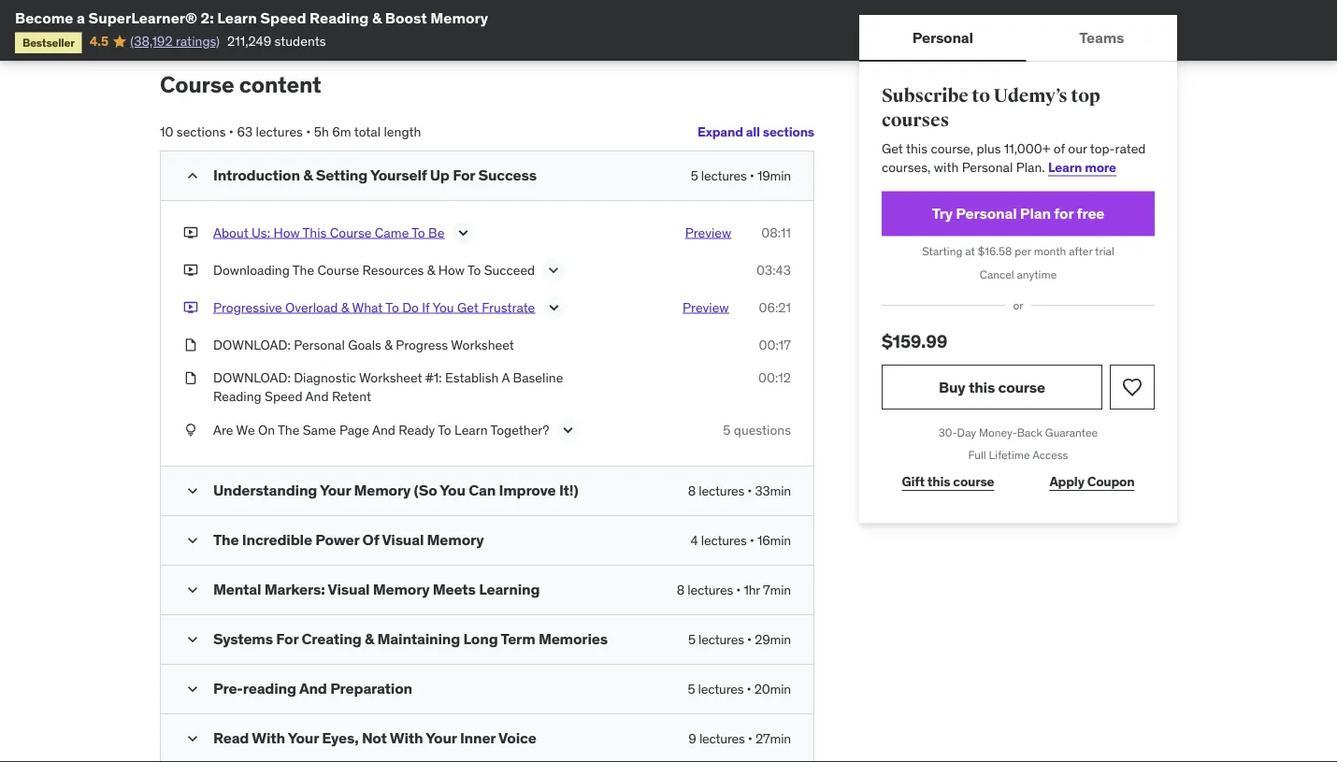 Task type: describe. For each thing, give the bounding box(es) containing it.
access
[[1033, 448, 1069, 463]]

gift this course link
[[882, 463, 1015, 501]]

came
[[375, 224, 409, 241]]

do
[[402, 299, 419, 316]]

courses
[[882, 109, 949, 132]]

9 lectures • 27min
[[689, 730, 791, 747]]

volkswagen image
[[332, 0, 374, 33]]

not
[[362, 728, 387, 748]]

• left 63
[[229, 123, 234, 140]]

10 sections • 63 lectures • 5h 6m total length
[[160, 123, 421, 140]]

0 vertical spatial reading
[[310, 8, 369, 27]]

0 horizontal spatial get
[[457, 299, 479, 316]]

a
[[502, 370, 510, 386]]

course inside button
[[330, 224, 372, 241]]

udemy's
[[994, 85, 1068, 108]]

• for systems for creating & maintaining long term memories
[[747, 631, 752, 648]]

wishlist image
[[1121, 376, 1144, 398]]

how inside button
[[274, 224, 300, 241]]

overload
[[285, 299, 338, 316]]

buy this course button
[[882, 365, 1103, 410]]

same
[[303, 421, 336, 438]]

yourself
[[370, 166, 427, 185]]

become a superlearner® 2: learn speed reading & boost memory
[[15, 8, 488, 27]]

10
[[160, 123, 173, 140]]

4.5
[[90, 33, 108, 49]]

about us: how this course came to be
[[213, 224, 445, 241]]

to inside about us: how this course came to be button
[[412, 224, 425, 241]]

can
[[469, 481, 496, 500]]

inner
[[460, 728, 496, 748]]

students
[[275, 33, 326, 49]]

5 for introduction & setting yourself up for success
[[691, 167, 698, 184]]

plan
[[1020, 204, 1051, 223]]

memories
[[539, 629, 608, 649]]

try
[[932, 204, 953, 223]]

ratings)
[[176, 33, 220, 49]]

diagnostic
[[294, 370, 356, 386]]

back
[[1017, 425, 1043, 439]]

download: for download: diagnostic worksheet #1: establish a baseline reading speed and retent
[[213, 370, 291, 386]]

improve
[[499, 481, 556, 500]]

1 vertical spatial and
[[372, 421, 396, 438]]

20min
[[755, 680, 791, 697]]

course,
[[931, 140, 974, 157]]

succeed
[[484, 261, 535, 278]]

to left do
[[386, 299, 399, 316]]

learning
[[479, 580, 540, 599]]

03:43
[[757, 261, 791, 278]]

5h 6m
[[314, 123, 351, 140]]

33min
[[755, 482, 791, 499]]

pre-reading and preparation
[[213, 679, 412, 698]]

long
[[463, 629, 498, 649]]

we
[[236, 421, 255, 438]]

downloading
[[213, 261, 290, 278]]

lectures right 63
[[256, 123, 303, 140]]

with
[[934, 158, 959, 175]]

1 horizontal spatial for
[[453, 166, 475, 185]]

11,000+
[[1004, 140, 1051, 157]]

pre-
[[213, 679, 243, 698]]

money-
[[979, 425, 1017, 439]]

• for pre-reading and preparation
[[747, 680, 752, 697]]

to
[[972, 85, 990, 108]]

show lecture description image for progressive overload & what to do if you get frustrate
[[545, 298, 563, 317]]

boost
[[385, 8, 427, 27]]

06:21
[[759, 299, 791, 316]]

are we on the same page and ready to learn together?
[[213, 421, 549, 438]]

or
[[1013, 298, 1024, 312]]

get inside get this course, plus 11,000+ of our top-rated courses, with personal plan.
[[882, 140, 903, 157]]

small image for systems
[[183, 630, 202, 649]]

$16.58
[[978, 244, 1012, 259]]

small image for mental
[[183, 581, 202, 599]]

ready
[[399, 421, 435, 438]]

top
[[1071, 85, 1101, 108]]

1 vertical spatial how
[[438, 261, 465, 278]]

2 vertical spatial the
[[213, 530, 239, 549]]

gift
[[902, 473, 925, 490]]

guarantee
[[1046, 425, 1098, 439]]

memory up meets
[[427, 530, 484, 549]]

1 horizontal spatial your
[[320, 481, 351, 500]]

4 lectures • 16min
[[691, 532, 791, 548]]

29min
[[755, 631, 791, 648]]

5 for systems for creating & maintaining long term memories
[[688, 631, 696, 648]]

0 horizontal spatial visual
[[328, 580, 370, 599]]

(so
[[414, 481, 437, 500]]

memory right boost
[[431, 8, 488, 27]]

a
[[77, 8, 85, 27]]

learn more link
[[1048, 158, 1117, 175]]

together?
[[491, 421, 549, 438]]

5 questions
[[723, 421, 791, 438]]

lectures for introduction & setting yourself up for success
[[701, 167, 747, 184]]

211,249 students
[[227, 33, 326, 49]]

tab list containing personal
[[860, 15, 1178, 62]]

markers:
[[264, 580, 325, 599]]

rated
[[1115, 140, 1146, 157]]

introduction & setting yourself up for success
[[213, 166, 537, 185]]

63
[[237, 123, 253, 140]]

& right creating
[[365, 629, 374, 649]]

learn more
[[1048, 158, 1117, 175]]

expand
[[698, 123, 743, 140]]

baseline
[[513, 370, 563, 386]]

show lecture description image
[[454, 224, 473, 242]]

#1:
[[426, 370, 442, 386]]

retent
[[332, 388, 371, 405]]

2 xsmall image from the top
[[183, 369, 198, 387]]

preview for 06:21
[[683, 299, 729, 316]]

course for gift this course
[[953, 473, 995, 490]]

course for buy this course
[[998, 377, 1046, 396]]

2 with from the left
[[390, 728, 423, 748]]

lectures for systems for creating & maintaining long term memories
[[699, 631, 744, 648]]

$159.99
[[882, 330, 948, 352]]

small image for pre-
[[183, 680, 202, 699]]

personal inside button
[[913, 27, 974, 47]]

memory up "systems for creating & maintaining long term memories"
[[373, 580, 430, 599]]

lectures for read with your eyes, not with your inner voice
[[699, 730, 745, 747]]

and inside download: diagnostic worksheet #1: establish a baseline reading speed and retent
[[305, 388, 329, 405]]

preparation
[[330, 679, 412, 698]]

• for the incredible power of visual memory
[[750, 532, 755, 548]]

it!)
[[559, 481, 579, 500]]

understanding your memory (so you can improve it!)
[[213, 481, 579, 500]]

establish
[[445, 370, 499, 386]]

• for introduction & setting yourself up for success
[[750, 167, 755, 184]]

all
[[746, 123, 760, 140]]

2 horizontal spatial your
[[426, 728, 457, 748]]

download: for download: personal goals & progress worksheet
[[213, 336, 291, 353]]

1 vertical spatial the
[[278, 421, 300, 438]]

0 horizontal spatial for
[[276, 629, 299, 649]]

to right ready at the bottom of page
[[438, 421, 451, 438]]



Task type: locate. For each thing, give the bounding box(es) containing it.
• left 1hr
[[736, 581, 741, 598]]

2 download: from the top
[[213, 370, 291, 386]]

0 vertical spatial preview
[[685, 224, 732, 241]]

plan.
[[1016, 158, 1045, 175]]

0 horizontal spatial sections
[[177, 123, 226, 140]]

• left 20min
[[747, 680, 752, 697]]

personal up the $16.58
[[956, 204, 1017, 223]]

the up overload
[[293, 261, 314, 278]]

1 vertical spatial speed
[[265, 388, 303, 405]]

get left frustrate
[[457, 299, 479, 316]]

5 down 8 lectures • 1hr 7min
[[688, 631, 696, 648]]

1 horizontal spatial visual
[[382, 530, 424, 549]]

resources
[[362, 261, 424, 278]]

small image left introduction
[[183, 167, 202, 185]]

more
[[1085, 158, 1117, 175]]

tab list
[[860, 15, 1178, 62]]

211,249
[[227, 33, 271, 49]]

your left 'inner'
[[426, 728, 457, 748]]

preview for 08:11
[[685, 224, 732, 241]]

length
[[384, 123, 421, 140]]

0 vertical spatial visual
[[382, 530, 424, 549]]

learn down of
[[1048, 158, 1082, 175]]

show lecture description image right succeed at the left of page
[[545, 261, 563, 280]]

if
[[422, 299, 430, 316]]

personal inside get this course, plus 11,000+ of our top-rated courses, with personal plan.
[[962, 158, 1013, 175]]

about
[[213, 224, 249, 241]]

08:11
[[761, 224, 791, 241]]

your up power at the left bottom of page
[[320, 481, 351, 500]]

reading up students
[[310, 8, 369, 27]]

preview left 06:21
[[683, 299, 729, 316]]

1 vertical spatial reading
[[213, 388, 262, 405]]

1 vertical spatial small image
[[183, 729, 202, 748]]

1 vertical spatial show lecture description image
[[545, 298, 563, 317]]

4 xsmall image from the top
[[183, 421, 198, 439]]

& left boost
[[372, 8, 382, 27]]

1 download: from the top
[[213, 336, 291, 353]]

courses,
[[882, 158, 931, 175]]

show lecture description image
[[545, 261, 563, 280], [545, 298, 563, 317], [559, 421, 577, 439]]

get up courses,
[[882, 140, 903, 157]]

and right page
[[372, 421, 396, 438]]

your left the eyes,
[[288, 728, 319, 748]]

0 vertical spatial and
[[305, 388, 329, 405]]

0 horizontal spatial with
[[252, 728, 285, 748]]

2 sections from the left
[[177, 123, 226, 140]]

personal button
[[860, 15, 1027, 60]]

2 xsmall image from the top
[[183, 298, 198, 317]]

1 vertical spatial get
[[457, 299, 479, 316]]

understanding
[[213, 481, 317, 500]]

8 lectures • 1hr 7min
[[677, 581, 791, 598]]

show lecture description image for downloading the course resources & how to succeed
[[545, 261, 563, 280]]

for right up at the top of page
[[453, 166, 475, 185]]

show lecture description image right frustrate
[[545, 298, 563, 317]]

starting at $16.58 per month after trial cancel anytime
[[922, 244, 1115, 282]]

5 left questions
[[723, 421, 731, 438]]

day
[[957, 425, 977, 439]]

2 small image from the top
[[183, 482, 202, 500]]

course down the ratings) on the top of page
[[160, 70, 234, 98]]

5 small image from the top
[[183, 630, 202, 649]]

2 vertical spatial this
[[928, 473, 951, 490]]

top-
[[1090, 140, 1115, 157]]

• for read with your eyes, not with your inner voice
[[748, 730, 753, 747]]

personal down plus
[[962, 158, 1013, 175]]

1 horizontal spatial learn
[[455, 421, 488, 438]]

1 small image from the top
[[183, 680, 202, 699]]

small image left the understanding
[[183, 482, 202, 500]]

this for get
[[906, 140, 928, 157]]

0 vertical spatial the
[[293, 261, 314, 278]]

this for buy
[[969, 377, 995, 396]]

1 vertical spatial learn
[[1048, 158, 1082, 175]]

you right the (so in the bottom of the page
[[440, 481, 466, 500]]

small image left read
[[183, 729, 202, 748]]

8 for understanding your memory (so you can improve it!)
[[688, 482, 696, 499]]

reading up we
[[213, 388, 262, 405]]

this inside button
[[969, 377, 995, 396]]

course inside the gift this course link
[[953, 473, 995, 490]]

plus
[[977, 140, 1001, 157]]

how
[[274, 224, 300, 241], [438, 261, 465, 278]]

1 horizontal spatial sections
[[763, 123, 815, 140]]

personal up diagnostic on the left
[[294, 336, 345, 353]]

learn up 211,249
[[217, 8, 257, 27]]

0 vertical spatial for
[[453, 166, 475, 185]]

small image left systems
[[183, 630, 202, 649]]

sections right all on the right top
[[763, 123, 815, 140]]

30-day money-back guarantee full lifetime access
[[939, 425, 1098, 463]]

0 horizontal spatial learn
[[217, 8, 257, 27]]

worksheet inside download: diagnostic worksheet #1: establish a baseline reading speed and retent
[[359, 370, 422, 386]]

sections inside dropdown button
[[763, 123, 815, 140]]

1 vertical spatial for
[[276, 629, 299, 649]]

8
[[688, 482, 696, 499], [677, 581, 685, 598]]

and right reading
[[299, 679, 327, 698]]

read with your eyes, not with your inner voice
[[213, 728, 537, 748]]

0 vertical spatial you
[[433, 299, 454, 316]]

total
[[354, 123, 381, 140]]

be
[[428, 224, 445, 241]]

personal up the subscribe
[[913, 27, 974, 47]]

teams
[[1080, 27, 1124, 47]]

1 vertical spatial worksheet
[[359, 370, 422, 386]]

you right if
[[433, 299, 454, 316]]

this right gift
[[928, 473, 951, 490]]

lectures for pre-reading and preparation
[[698, 680, 744, 697]]

1 small image from the top
[[183, 167, 202, 185]]

about us: how this course came to be button
[[213, 224, 445, 246]]

page
[[339, 421, 369, 438]]

& right goals
[[385, 336, 393, 353]]

course right this
[[330, 224, 372, 241]]

term
[[501, 629, 536, 649]]

worksheet down goals
[[359, 370, 422, 386]]

1 vertical spatial course
[[330, 224, 372, 241]]

lectures left 1hr
[[688, 581, 733, 598]]

1 vertical spatial 8
[[677, 581, 685, 598]]

0 vertical spatial 8
[[688, 482, 696, 499]]

• for mental markers: visual memory meets learning
[[736, 581, 741, 598]]

and down diagnostic on the left
[[305, 388, 329, 405]]

lectures right 4
[[701, 532, 747, 548]]

2 horizontal spatial learn
[[1048, 158, 1082, 175]]

0 vertical spatial speed
[[260, 8, 306, 27]]

subscribe
[[882, 85, 969, 108]]

this up courses,
[[906, 140, 928, 157]]

& left what
[[341, 299, 349, 316]]

frustrate
[[482, 299, 535, 316]]

1 horizontal spatial course
[[998, 377, 1046, 396]]

this inside get this course, plus 11,000+ of our top-rated courses, with personal plan.
[[906, 140, 928, 157]]

1 horizontal spatial with
[[390, 728, 423, 748]]

worksheet up establish
[[451, 336, 514, 353]]

0 vertical spatial course
[[160, 70, 234, 98]]

small image left incredible
[[183, 531, 202, 550]]

2 vertical spatial and
[[299, 679, 327, 698]]

small image left pre-
[[183, 680, 202, 699]]

memory left the (so in the bottom of the page
[[354, 481, 411, 500]]

course down about us: how this course came to be button
[[318, 261, 359, 278]]

expand all sections button
[[698, 113, 815, 151]]

30-
[[939, 425, 957, 439]]

sections right '10'
[[177, 123, 226, 140]]

speed inside download: diagnostic worksheet #1: establish a baseline reading speed and retent
[[265, 388, 303, 405]]

8 up 4
[[688, 482, 696, 499]]

19min
[[757, 167, 791, 184]]

2 vertical spatial show lecture description image
[[559, 421, 577, 439]]

8 for mental markers: visual memory meets learning
[[677, 581, 685, 598]]

4 small image from the top
[[183, 581, 202, 599]]

download: down progressive
[[213, 336, 291, 353]]

16min
[[757, 532, 791, 548]]

0 horizontal spatial how
[[274, 224, 300, 241]]

this right buy
[[969, 377, 995, 396]]

show lecture description image for are we on the same page and ready to learn together?
[[559, 421, 577, 439]]

show lecture description image right the together?
[[559, 421, 577, 439]]

progressive overload & what to do if you get frustrate
[[213, 299, 535, 316]]

• left 19min
[[750, 167, 755, 184]]

creating
[[302, 629, 362, 649]]

starting
[[922, 244, 963, 259]]

1 vertical spatial course
[[953, 473, 995, 490]]

with right not
[[390, 728, 423, 748]]

0 horizontal spatial reading
[[213, 388, 262, 405]]

• for understanding your memory (so you can improve it!)
[[748, 482, 752, 499]]

1 horizontal spatial worksheet
[[451, 336, 514, 353]]

how down show lecture description icon
[[438, 261, 465, 278]]

read
[[213, 728, 249, 748]]

0 horizontal spatial your
[[288, 728, 319, 748]]

visual right of
[[382, 530, 424, 549]]

small image for understanding
[[183, 482, 202, 500]]

how right the us:
[[274, 224, 300, 241]]

0 vertical spatial xsmall image
[[183, 261, 198, 279]]

& up if
[[427, 261, 435, 278]]

preview down 5 lectures • 19min
[[685, 224, 732, 241]]

• left 33min
[[748, 482, 752, 499]]

box image
[[423, 0, 485, 33]]

8 left 1hr
[[677, 581, 685, 598]]

1 xsmall image from the top
[[183, 224, 198, 242]]

1 vertical spatial xsmall image
[[183, 369, 198, 387]]

progress
[[396, 336, 448, 353]]

2 vertical spatial learn
[[455, 421, 488, 438]]

to left be on the top left of the page
[[412, 224, 425, 241]]

1 vertical spatial you
[[440, 481, 466, 500]]

course up back
[[998, 377, 1046, 396]]

0 vertical spatial download:
[[213, 336, 291, 353]]

small image left mental
[[183, 581, 202, 599]]

personal inside 'link'
[[956, 204, 1017, 223]]

1 with from the left
[[252, 728, 285, 748]]

1 horizontal spatial how
[[438, 261, 465, 278]]

systems for creating & maintaining long term memories
[[213, 629, 608, 649]]

nasdaq image
[[176, 0, 283, 33]]

course content
[[160, 70, 321, 98]]

for right systems
[[276, 629, 299, 649]]

full
[[969, 448, 986, 463]]

1 vertical spatial visual
[[328, 580, 370, 599]]

buy this course
[[939, 377, 1046, 396]]

lectures down expand
[[701, 167, 747, 184]]

(38,192 ratings)
[[130, 33, 220, 49]]

at
[[966, 244, 975, 259]]

the
[[293, 261, 314, 278], [278, 421, 300, 438], [213, 530, 239, 549]]

1 vertical spatial preview
[[683, 299, 729, 316]]

0 vertical spatial show lecture description image
[[545, 261, 563, 280]]

0 vertical spatial get
[[882, 140, 903, 157]]

cancel
[[980, 267, 1014, 282]]

the up mental
[[213, 530, 239, 549]]

get
[[882, 140, 903, 157], [457, 299, 479, 316]]

bestseller
[[22, 35, 75, 49]]

our
[[1068, 140, 1087, 157]]

sections
[[763, 123, 815, 140], [177, 123, 226, 140]]

1 sections from the left
[[763, 123, 815, 140]]

1hr
[[744, 581, 760, 598]]

1 horizontal spatial get
[[882, 140, 903, 157]]

memory
[[431, 8, 488, 27], [354, 481, 411, 500], [427, 530, 484, 549], [373, 580, 430, 599]]

speed up on
[[265, 388, 303, 405]]

small image for introduction
[[183, 167, 202, 185]]

this for gift
[[928, 473, 951, 490]]

1 horizontal spatial 8
[[688, 482, 696, 499]]

3 xsmall image from the top
[[183, 336, 198, 354]]

systems
[[213, 629, 273, 649]]

5 lectures • 20min
[[688, 680, 791, 697]]

xsmall image
[[183, 224, 198, 242], [183, 298, 198, 317], [183, 336, 198, 354], [183, 421, 198, 439]]

5 up 9
[[688, 680, 695, 697]]

0 vertical spatial worksheet
[[451, 336, 514, 353]]

lectures down 8 lectures • 1hr 7min
[[699, 631, 744, 648]]

download: up we
[[213, 370, 291, 386]]

0 vertical spatial learn
[[217, 8, 257, 27]]

0 vertical spatial course
[[998, 377, 1046, 396]]

visual down the 'the incredible power of visual memory'
[[328, 580, 370, 599]]

worksheet
[[451, 336, 514, 353], [359, 370, 422, 386]]

month
[[1034, 244, 1067, 259]]

5 lectures • 19min
[[691, 167, 791, 184]]

27min
[[756, 730, 791, 747]]

• left 5h 6m
[[306, 123, 311, 140]]

small image
[[183, 680, 202, 699], [183, 729, 202, 748]]

lectures left 33min
[[699, 482, 745, 499]]

2 small image from the top
[[183, 729, 202, 748]]

small image
[[183, 167, 202, 185], [183, 482, 202, 500], [183, 531, 202, 550], [183, 581, 202, 599], [183, 630, 202, 649]]

5 down expand
[[691, 167, 698, 184]]

per
[[1015, 244, 1031, 259]]

lectures for the incredible power of visual memory
[[701, 532, 747, 548]]

are
[[213, 421, 233, 438]]

goals
[[348, 336, 381, 353]]

1 vertical spatial this
[[969, 377, 995, 396]]

with right read
[[252, 728, 285, 748]]

0 horizontal spatial course
[[953, 473, 995, 490]]

2 vertical spatial course
[[318, 261, 359, 278]]

lectures for mental markers: visual memory meets learning
[[688, 581, 733, 598]]

0 vertical spatial how
[[274, 224, 300, 241]]

• left the 27min
[[748, 730, 753, 747]]

the right on
[[278, 421, 300, 438]]

5 for pre-reading and preparation
[[688, 680, 695, 697]]

to left succeed at the left of page
[[468, 261, 481, 278]]

maintaining
[[377, 629, 460, 649]]

0 vertical spatial this
[[906, 140, 928, 157]]

course inside buy this course button
[[998, 377, 1046, 396]]

small image for read
[[183, 729, 202, 748]]

reading inside download: diagnostic worksheet #1: establish a baseline reading speed and retent
[[213, 388, 262, 405]]

your
[[320, 481, 351, 500], [288, 728, 319, 748], [426, 728, 457, 748]]

0 horizontal spatial 8
[[677, 581, 685, 598]]

for
[[1054, 204, 1074, 223]]

0 vertical spatial small image
[[183, 680, 202, 699]]

download: inside download: diagnostic worksheet #1: establish a baseline reading speed and retent
[[213, 370, 291, 386]]

lectures right 9
[[699, 730, 745, 747]]

• left 29min
[[747, 631, 752, 648]]

xsmall image
[[183, 261, 198, 279], [183, 369, 198, 387]]

lectures for understanding your memory (so you can improve it!)
[[699, 482, 745, 499]]

course down full
[[953, 473, 995, 490]]

lectures
[[256, 123, 303, 140], [701, 167, 747, 184], [699, 482, 745, 499], [701, 532, 747, 548], [688, 581, 733, 598], [699, 631, 744, 648], [698, 680, 744, 697], [699, 730, 745, 747]]

lifetime
[[989, 448, 1030, 463]]

speed up 211,249 students at the left
[[260, 8, 306, 27]]

small image for the
[[183, 531, 202, 550]]

& left setting
[[303, 166, 313, 185]]

up
[[430, 166, 450, 185]]

content
[[239, 70, 321, 98]]

incredible
[[242, 530, 312, 549]]

trial
[[1095, 244, 1115, 259]]

• left 16min
[[750, 532, 755, 548]]

0 horizontal spatial worksheet
[[359, 370, 422, 386]]

•
[[229, 123, 234, 140], [306, 123, 311, 140], [750, 167, 755, 184], [748, 482, 752, 499], [750, 532, 755, 548], [736, 581, 741, 598], [747, 631, 752, 648], [747, 680, 752, 697], [748, 730, 753, 747]]

3 small image from the top
[[183, 531, 202, 550]]

with
[[252, 728, 285, 748], [390, 728, 423, 748]]

lectures left 20min
[[698, 680, 744, 697]]

mental markers: visual memory meets learning
[[213, 580, 540, 599]]

1 vertical spatial download:
[[213, 370, 291, 386]]

1 horizontal spatial reading
[[310, 8, 369, 27]]

learn left the together?
[[455, 421, 488, 438]]

subscribe to udemy's top courses
[[882, 85, 1101, 132]]

1 xsmall image from the top
[[183, 261, 198, 279]]

setting
[[316, 166, 368, 185]]



Task type: vqa. For each thing, say whether or not it's contained in the screenshot.
'BigQuery ML - Machine Learning in SQL using Google BigQuery' within The "Added To Cart" dialog
no



